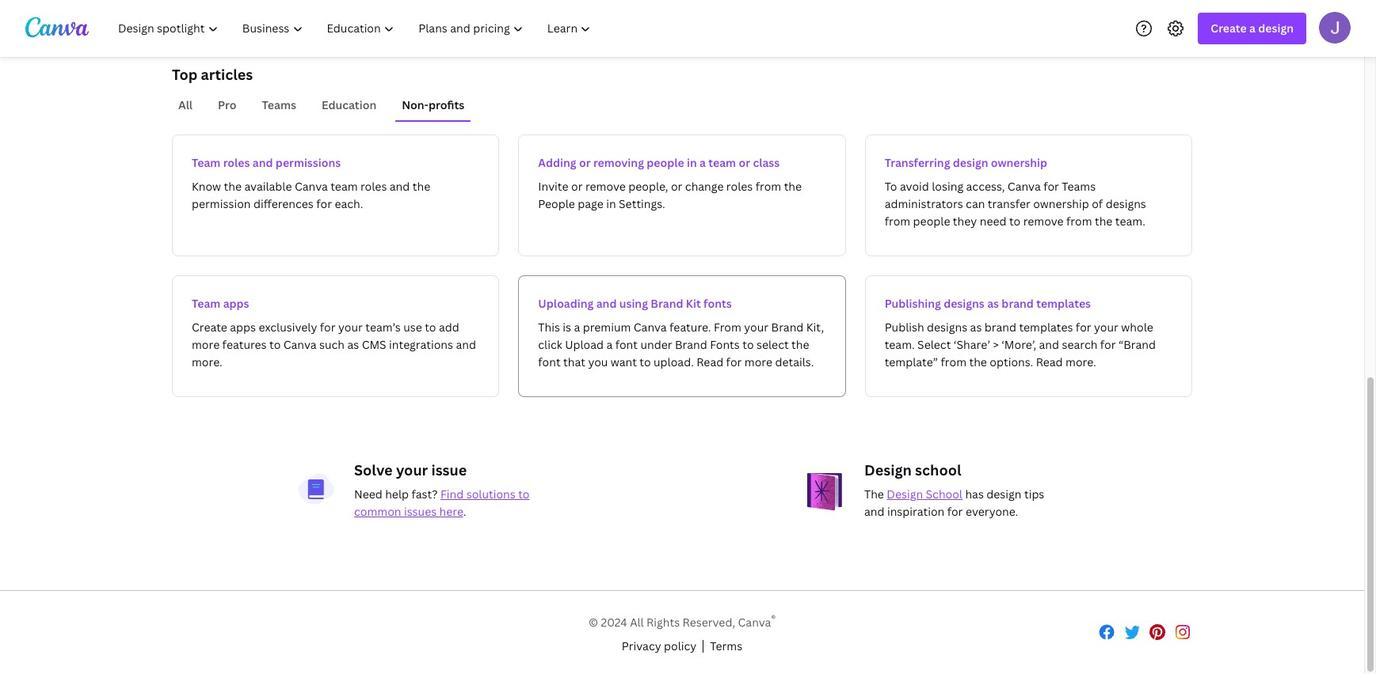 Task type: describe. For each thing, give the bounding box(es) containing it.
your inside create apps exclusively for your team's use to add more features to canva such as cms integrations and more.
[[338, 320, 363, 335]]

for inside create apps exclusively for your team's use to add more features to canva such as cms integrations and more.
[[320, 320, 336, 335]]

for up search
[[1076, 320, 1091, 335]]

all button
[[172, 90, 199, 120]]

kit,
[[806, 320, 824, 335]]

premium
[[583, 320, 631, 335]]

remove inside the invite or remove people, or change roles from the people page in settings.
[[585, 179, 626, 194]]

reserved,
[[683, 615, 735, 630]]

publishing
[[885, 296, 941, 311]]

in inside the invite or remove people, or change roles from the people page in settings.
[[606, 196, 616, 212]]

common
[[354, 505, 401, 520]]

non-profits
[[402, 97, 465, 112]]

using
[[619, 296, 648, 311]]

to down exclusively
[[269, 337, 281, 353]]

exclusively
[[259, 320, 317, 335]]

canva inside '© 2024 all rights reserved, canva ®'
[[738, 615, 771, 630]]

class
[[753, 155, 780, 170]]

the inside the invite or remove people, or change roles from the people page in settings.
[[784, 179, 802, 194]]

template"
[[885, 355, 938, 370]]

or left class
[[739, 155, 750, 170]]

here
[[439, 505, 463, 520]]

features
[[222, 337, 267, 353]]

select
[[917, 337, 951, 353]]

0 vertical spatial ownership
[[991, 155, 1047, 170]]

available
[[244, 179, 292, 194]]

find solutions to common issues here link
[[354, 487, 530, 520]]

2 vertical spatial brand
[[675, 337, 707, 353]]

1 horizontal spatial in
[[687, 155, 697, 170]]

more. inside create apps exclusively for your team's use to add more features to canva such as cms integrations and more.
[[192, 355, 222, 370]]

solve your issue
[[354, 461, 467, 480]]

the design school
[[864, 487, 963, 502]]

0 horizontal spatial people
[[647, 155, 684, 170]]

fonts
[[704, 296, 732, 311]]

and inside has design tips and inspiration for everyone.
[[864, 505, 884, 520]]

adding or removing people in a team or class
[[538, 155, 780, 170]]

designs inside 'to avoid losing access, canva for teams administrators can transfer ownership of designs from people they need to remove from the team.'
[[1106, 196, 1146, 212]]

everyone.
[[966, 505, 1018, 520]]

non-
[[402, 97, 429, 112]]

for inside this is a premium canva feature. from your brand kit, click upload a font under brand fonts to select the font that you want to upload. read for more details.
[[726, 355, 742, 370]]

design school
[[864, 461, 961, 480]]

access,
[[966, 179, 1005, 194]]

need
[[980, 214, 1006, 229]]

find
[[440, 487, 464, 502]]

from inside the invite or remove people, or change roles from the people page in settings.
[[756, 179, 781, 194]]

that
[[563, 355, 585, 370]]

to inside find solutions to common issues here
[[518, 487, 530, 502]]

all inside button
[[178, 97, 193, 112]]

1 horizontal spatial team
[[708, 155, 736, 170]]

publishing designs as brand templates
[[885, 296, 1091, 311]]

teams button
[[256, 90, 303, 120]]

remove inside 'to avoid losing access, canva for teams administrators can transfer ownership of designs from people they need to remove from the team.'
[[1023, 214, 1064, 229]]

brand for publishing
[[1002, 296, 1034, 311]]

for inside has design tips and inspiration for everyone.
[[947, 505, 963, 520]]

create for create apps exclusively for your team's use to add more features to canva such as cms integrations and more.
[[192, 320, 227, 335]]

publish designs as brand templates for your whole team. select 'share' > 'more', and search for "brand template" from the options. read more.
[[885, 320, 1156, 370]]

they
[[953, 214, 977, 229]]

invite
[[538, 179, 568, 194]]

under
[[640, 337, 672, 353]]

from inside publish designs as brand templates for your whole team. select 'share' > 'more', and search for "brand template" from the options. read more.
[[941, 355, 966, 370]]

templates for publish designs as brand templates for your whole team. select 'share' > 'more', and search for "brand template" from the options. read more.
[[1019, 320, 1073, 335]]

for inside know the available canva team roles and the permission differences for each.
[[316, 196, 332, 212]]

fonts
[[710, 337, 740, 353]]

or left 'change'
[[671, 179, 682, 194]]

transfer
[[988, 196, 1031, 212]]

from down the of
[[1066, 214, 1092, 229]]

can
[[966, 196, 985, 212]]

this
[[538, 320, 560, 335]]

need help fast?
[[354, 487, 440, 502]]

pro button
[[212, 90, 243, 120]]

has design tips and inspiration for everyone.
[[864, 487, 1044, 520]]

© 2024 all rights reserved, canva ®
[[589, 613, 776, 630]]

details.
[[775, 355, 814, 370]]

"brand
[[1119, 337, 1156, 353]]

and inside publish designs as brand templates for your whole team. select 'share' > 'more', and search for "brand template" from the options. read more.
[[1039, 337, 1059, 353]]

of
[[1092, 196, 1103, 212]]

apps for team
[[223, 296, 249, 311]]

terms
[[710, 639, 742, 654]]

brand for publish
[[985, 320, 1016, 335]]

team for team roles and permissions
[[192, 155, 220, 170]]

team roles and permissions
[[192, 155, 341, 170]]

or up page
[[571, 179, 583, 194]]

solve your issue image
[[297, 474, 335, 506]]

pro
[[218, 97, 237, 112]]

for right search
[[1100, 337, 1116, 353]]

all inside '© 2024 all rights reserved, canva ®'
[[630, 615, 644, 630]]

and inside create apps exclusively for your team's use to add more features to canva such as cms integrations and more.
[[456, 337, 476, 353]]

from down administrators
[[885, 214, 910, 229]]

fast?
[[411, 487, 438, 502]]

uploading and using brand kit fonts
[[538, 296, 732, 311]]

as for publish
[[970, 320, 982, 335]]

as for publishing
[[987, 296, 999, 311]]

kit
[[686, 296, 701, 311]]

differences
[[253, 196, 314, 212]]

settings.
[[619, 196, 665, 212]]

tips
[[1024, 487, 1044, 502]]

create for create a design
[[1211, 21, 1247, 36]]

non-profits button
[[395, 90, 471, 120]]

options.
[[990, 355, 1033, 370]]

know
[[192, 179, 221, 194]]

read inside publish designs as brand templates for your whole team. select 'share' > 'more', and search for "brand template" from the options. read more.
[[1036, 355, 1063, 370]]

'more',
[[1002, 337, 1036, 353]]

invite or remove people, or change roles from the people page in settings.
[[538, 179, 802, 212]]

designs for publishing designs as brand templates
[[944, 296, 985, 311]]

want
[[611, 355, 637, 370]]

education
[[322, 97, 376, 112]]

page
[[578, 196, 603, 212]]

create apps exclusively for your team's use to add more features to canva such as cms integrations and more.
[[192, 320, 476, 370]]

'share'
[[954, 337, 990, 353]]

more. inside publish designs as brand templates for your whole team. select 'share' > 'more', and search for "brand template" from the options. read more.
[[1066, 355, 1096, 370]]

canva inside know the available canva team roles and the permission differences for each.
[[295, 179, 328, 194]]

team for team apps
[[192, 296, 220, 311]]

this is a premium canva feature. from your brand kit, click upload a font under brand fonts to select the font that you want to upload. read for more details.
[[538, 320, 824, 370]]

find solutions to common issues here
[[354, 487, 530, 520]]

administrators
[[885, 196, 963, 212]]

solve
[[354, 461, 393, 480]]



Task type: vqa. For each thing, say whether or not it's contained in the screenshot.
brand
yes



Task type: locate. For each thing, give the bounding box(es) containing it.
0 horizontal spatial read
[[697, 355, 723, 370]]

0 vertical spatial brand
[[651, 296, 683, 311]]

0 horizontal spatial all
[[178, 97, 193, 112]]

0 vertical spatial design
[[864, 461, 912, 480]]

brand up >
[[985, 320, 1016, 335]]

more inside this is a premium canva feature. from your brand kit, click upload a font under brand fonts to select the font that you want to upload. read for more details.
[[745, 355, 772, 370]]

all right 2024
[[630, 615, 644, 630]]

1 vertical spatial people
[[913, 214, 950, 229]]

0 vertical spatial teams
[[262, 97, 296, 112]]

1 read from the left
[[697, 355, 723, 370]]

design up access, on the top of page
[[953, 155, 988, 170]]

roles up each.
[[360, 179, 387, 194]]

terms link
[[710, 638, 742, 656]]

ownership left the of
[[1033, 196, 1089, 212]]

permission
[[192, 196, 251, 212]]

1 more. from the left
[[192, 355, 222, 370]]

0 horizontal spatial team
[[331, 179, 358, 194]]

1 team from the top
[[192, 155, 220, 170]]

you
[[588, 355, 608, 370]]

1 horizontal spatial as
[[970, 320, 982, 335]]

jacob simon image
[[1319, 11, 1351, 43]]

1 vertical spatial apps
[[230, 320, 256, 335]]

0 horizontal spatial as
[[347, 337, 359, 353]]

create
[[1211, 21, 1247, 36], [192, 320, 227, 335]]

0 vertical spatial people
[[647, 155, 684, 170]]

more.
[[192, 355, 222, 370], [1066, 355, 1096, 370]]

each.
[[335, 196, 363, 212]]

2 vertical spatial design
[[987, 487, 1022, 502]]

avoid
[[900, 179, 929, 194]]

solutions
[[466, 487, 516, 502]]

remove
[[585, 179, 626, 194], [1023, 214, 1064, 229]]

your up fast?
[[396, 461, 428, 480]]

select
[[757, 337, 789, 353]]

teams inside 'to avoid losing access, canva for teams administrators can transfer ownership of designs from people they need to remove from the team.'
[[1062, 179, 1096, 194]]

the inside publish designs as brand templates for your whole team. select 'share' > 'more', and search for "brand template" from the options. read more.
[[969, 355, 987, 370]]

design school link
[[887, 487, 963, 502]]

more. down features
[[192, 355, 222, 370]]

design inside has design tips and inspiration for everyone.
[[987, 487, 1022, 502]]

1 vertical spatial designs
[[944, 296, 985, 311]]

2 team from the top
[[192, 296, 220, 311]]

1 vertical spatial brand
[[985, 320, 1016, 335]]

integrations
[[389, 337, 453, 353]]

team up 'change'
[[708, 155, 736, 170]]

for inside 'to avoid losing access, canva for teams administrators can transfer ownership of designs from people they need to remove from the team.'
[[1043, 179, 1059, 194]]

1 horizontal spatial more.
[[1066, 355, 1096, 370]]

2 vertical spatial designs
[[927, 320, 967, 335]]

0 vertical spatial team.
[[1115, 214, 1145, 229]]

in right page
[[606, 196, 616, 212]]

such
[[319, 337, 345, 353]]

top articles
[[172, 65, 253, 84]]

your up such
[[338, 320, 363, 335]]

for right access, on the top of page
[[1043, 179, 1059, 194]]

0 vertical spatial all
[[178, 97, 193, 112]]

top level navigation element
[[108, 13, 605, 44]]

canva down permissions
[[295, 179, 328, 194]]

need
[[354, 487, 382, 502]]

brand left kit
[[651, 296, 683, 311]]

canva inside 'to avoid losing access, canva for teams administrators can transfer ownership of designs from people they need to remove from the team.'
[[1008, 179, 1041, 194]]

design up inspiration
[[887, 487, 923, 502]]

create a design button
[[1198, 13, 1306, 44]]

apps
[[223, 296, 249, 311], [230, 320, 256, 335]]

your up the select
[[744, 320, 769, 335]]

team
[[192, 155, 220, 170], [192, 296, 220, 311]]

read inside this is a premium canva feature. from your brand kit, click upload a font under brand fonts to select the font that you want to upload. read for more details.
[[697, 355, 723, 370]]

teams inside button
[[262, 97, 296, 112]]

articles
[[201, 65, 253, 84]]

0 vertical spatial templates
[[1036, 296, 1091, 311]]

uploading
[[538, 296, 594, 311]]

1 vertical spatial design
[[953, 155, 988, 170]]

0 horizontal spatial more
[[192, 337, 220, 353]]

font up want
[[615, 337, 638, 353]]

whole
[[1121, 320, 1153, 335]]

your
[[338, 320, 363, 335], [744, 320, 769, 335], [1094, 320, 1119, 335], [396, 461, 428, 480]]

1 vertical spatial team
[[192, 296, 220, 311]]

transferring design ownership
[[885, 155, 1047, 170]]

as up 'share'
[[970, 320, 982, 335]]

is
[[563, 320, 571, 335]]

design
[[1258, 21, 1294, 36], [953, 155, 988, 170], [987, 487, 1022, 502]]

canva up transfer
[[1008, 179, 1041, 194]]

to
[[1009, 214, 1021, 229], [425, 320, 436, 335], [269, 337, 281, 353], [742, 337, 754, 353], [640, 355, 651, 370], [518, 487, 530, 502]]

designs inside publish designs as brand templates for your whole team. select 'share' > 'more', and search for "brand template" from the options. read more.
[[927, 320, 967, 335]]

losing
[[932, 179, 963, 194]]

all
[[178, 97, 193, 112], [630, 615, 644, 630]]

people up people,
[[647, 155, 684, 170]]

canva inside this is a premium canva feature. from your brand kit, click upload a font under brand fonts to select the font that you want to upload. read for more details.
[[634, 320, 667, 335]]

0 vertical spatial designs
[[1106, 196, 1146, 212]]

remove up page
[[585, 179, 626, 194]]

0 vertical spatial design
[[1258, 21, 1294, 36]]

1 vertical spatial create
[[192, 320, 227, 335]]

issue
[[431, 461, 467, 480]]

more inside create apps exclusively for your team's use to add more features to canva such as cms integrations and more.
[[192, 337, 220, 353]]

your left whole
[[1094, 320, 1119, 335]]

to inside 'to avoid losing access, canva for teams administrators can transfer ownership of designs from people they need to remove from the team.'
[[1009, 214, 1021, 229]]

all down the top
[[178, 97, 193, 112]]

canva up terms
[[738, 615, 771, 630]]

from
[[756, 179, 781, 194], [885, 214, 910, 229], [1066, 214, 1092, 229], [941, 355, 966, 370]]

create inside dropdown button
[[1211, 21, 1247, 36]]

permissions
[[276, 155, 341, 170]]

1 vertical spatial brand
[[771, 320, 804, 335]]

education button
[[315, 90, 383, 120]]

apps inside create apps exclusively for your team's use to add more features to canva such as cms integrations and more.
[[230, 320, 256, 335]]

1 vertical spatial teams
[[1062, 179, 1096, 194]]

0 vertical spatial create
[[1211, 21, 1247, 36]]

add
[[439, 320, 459, 335]]

as inside publish designs as brand templates for your whole team. select 'share' > 'more', and search for "brand template" from the options. read more.
[[970, 320, 982, 335]]

to
[[885, 179, 897, 194]]

ownership inside 'to avoid losing access, canva for teams administrators can transfer ownership of designs from people they need to remove from the team.'
[[1033, 196, 1089, 212]]

0 horizontal spatial more.
[[192, 355, 222, 370]]

as
[[987, 296, 999, 311], [970, 320, 982, 335], [347, 337, 359, 353]]

more down the select
[[745, 355, 772, 370]]

brand up the select
[[771, 320, 804, 335]]

cms
[[362, 337, 386, 353]]

0 horizontal spatial font
[[538, 355, 561, 370]]

help
[[385, 487, 409, 502]]

publish
[[885, 320, 924, 335]]

people inside 'to avoid losing access, canva for teams administrators can transfer ownership of designs from people they need to remove from the team.'
[[913, 214, 950, 229]]

as inside create apps exclusively for your team's use to add more features to canva such as cms integrations and more.
[[347, 337, 359, 353]]

1 vertical spatial all
[[630, 615, 644, 630]]

0 vertical spatial team
[[192, 155, 220, 170]]

1 vertical spatial as
[[970, 320, 982, 335]]

your inside this is a premium canva feature. from your brand kit, click upload a font under brand fonts to select the font that you want to upload. read for more details.
[[744, 320, 769, 335]]

in up 'change'
[[687, 155, 697, 170]]

a inside create a design dropdown button
[[1249, 21, 1256, 36]]

templates up 'more',
[[1019, 320, 1073, 335]]

0 vertical spatial apps
[[223, 296, 249, 311]]

to right solutions
[[518, 487, 530, 502]]

the inside this is a premium canva feature. from your brand kit, click upload a font under brand fonts to select the font that you want to upload. read for more details.
[[791, 337, 809, 353]]

1 vertical spatial templates
[[1019, 320, 1073, 335]]

1 horizontal spatial people
[[913, 214, 950, 229]]

canva inside create apps exclusively for your team's use to add more features to canva such as cms integrations and more.
[[283, 337, 317, 353]]

policy
[[664, 639, 697, 654]]

profits
[[429, 97, 465, 112]]

read down search
[[1036, 355, 1063, 370]]

designs right the of
[[1106, 196, 1146, 212]]

design for ownership
[[953, 155, 988, 170]]

team. inside publish designs as brand templates for your whole team. select 'share' > 'more', and search for "brand template" from the options. read more.
[[885, 337, 915, 353]]

teams up the of
[[1062, 179, 1096, 194]]

font
[[615, 337, 638, 353], [538, 355, 561, 370]]

privacy policy
[[622, 639, 697, 654]]

ownership up access, on the top of page
[[991, 155, 1047, 170]]

2 vertical spatial as
[[347, 337, 359, 353]]

1 horizontal spatial all
[[630, 615, 644, 630]]

has
[[965, 487, 984, 502]]

as left 'cms'
[[347, 337, 359, 353]]

from down class
[[756, 179, 781, 194]]

1 horizontal spatial read
[[1036, 355, 1063, 370]]

canva down exclusively
[[283, 337, 317, 353]]

>
[[993, 337, 999, 353]]

1 vertical spatial design
[[887, 487, 923, 502]]

team. inside 'to avoid losing access, canva for teams administrators can transfer ownership of designs from people they need to remove from the team.'
[[1115, 214, 1145, 229]]

1 vertical spatial remove
[[1023, 214, 1064, 229]]

school
[[915, 461, 961, 480]]

design inside dropdown button
[[1258, 21, 1294, 36]]

your inside publish designs as brand templates for your whole team. select 'share' > 'more', and search for "brand template" from the options. read more.
[[1094, 320, 1119, 335]]

roles inside the invite or remove people, or change roles from the people page in settings.
[[726, 179, 753, 194]]

1 horizontal spatial roles
[[360, 179, 387, 194]]

designs up select
[[927, 320, 967, 335]]

1 vertical spatial team.
[[885, 337, 915, 353]]

to right use
[[425, 320, 436, 335]]

0 horizontal spatial remove
[[585, 179, 626, 194]]

templates up search
[[1036, 296, 1091, 311]]

design up everyone.
[[987, 487, 1022, 502]]

apps for create
[[230, 320, 256, 335]]

brand
[[651, 296, 683, 311], [771, 320, 804, 335], [675, 337, 707, 353]]

designs up 'share'
[[944, 296, 985, 311]]

0 horizontal spatial create
[[192, 320, 227, 335]]

0 vertical spatial remove
[[585, 179, 626, 194]]

brand up 'more',
[[1002, 296, 1034, 311]]

for down school
[[947, 505, 963, 520]]

the inside 'to avoid losing access, canva for teams administrators can transfer ownership of designs from people they need to remove from the team.'
[[1095, 214, 1113, 229]]

1 horizontal spatial remove
[[1023, 214, 1064, 229]]

top
[[172, 65, 197, 84]]

design up the
[[864, 461, 912, 480]]

team up each.
[[331, 179, 358, 194]]

for left each.
[[316, 196, 332, 212]]

remove down transfer
[[1023, 214, 1064, 229]]

font down click
[[538, 355, 561, 370]]

2 horizontal spatial roles
[[726, 179, 753, 194]]

for down the fonts
[[726, 355, 742, 370]]

privacy policy link
[[622, 638, 697, 656]]

2 more. from the left
[[1066, 355, 1096, 370]]

designs for publish designs as brand templates for your whole team. select 'share' > 'more', and search for "brand template" from the options. read more.
[[927, 320, 967, 335]]

to right the fonts
[[742, 337, 754, 353]]

0 vertical spatial more
[[192, 337, 220, 353]]

0 vertical spatial font
[[615, 337, 638, 353]]

teams right pro on the top
[[262, 97, 296, 112]]

1 horizontal spatial more
[[745, 355, 772, 370]]

©
[[589, 615, 598, 630]]

templates inside publish designs as brand templates for your whole team. select 'share' > 'more', and search for "brand template" from the options. read more.
[[1019, 320, 1073, 335]]

0 vertical spatial as
[[987, 296, 999, 311]]

1 vertical spatial team
[[331, 179, 358, 194]]

canva
[[295, 179, 328, 194], [1008, 179, 1041, 194], [634, 320, 667, 335], [283, 337, 317, 353], [738, 615, 771, 630]]

people
[[538, 196, 575, 212]]

as up >
[[987, 296, 999, 311]]

more left features
[[192, 337, 220, 353]]

brand down feature.
[[675, 337, 707, 353]]

roles right 'change'
[[726, 179, 753, 194]]

1 horizontal spatial create
[[1211, 21, 1247, 36]]

for up such
[[320, 320, 336, 335]]

0 horizontal spatial roles
[[223, 155, 250, 170]]

know the available canva team roles and the permission differences for each.
[[192, 179, 430, 212]]

roles inside know the available canva team roles and the permission differences for each.
[[360, 179, 387, 194]]

design for tips
[[987, 487, 1022, 502]]

create a design
[[1211, 21, 1294, 36]]

1 horizontal spatial team.
[[1115, 214, 1145, 229]]

2 horizontal spatial as
[[987, 296, 999, 311]]

.
[[463, 505, 466, 520]]

roles
[[223, 155, 250, 170], [360, 179, 387, 194], [726, 179, 753, 194]]

upload.
[[654, 355, 694, 370]]

change
[[685, 179, 724, 194]]

2 read from the left
[[1036, 355, 1063, 370]]

click
[[538, 337, 562, 353]]

privacy
[[622, 639, 661, 654]]

team inside know the available canva team roles and the permission differences for each.
[[331, 179, 358, 194]]

upload
[[565, 337, 604, 353]]

or right adding
[[579, 155, 591, 170]]

0 vertical spatial brand
[[1002, 296, 1034, 311]]

1 vertical spatial ownership
[[1033, 196, 1089, 212]]

people down administrators
[[913, 214, 950, 229]]

people,
[[628, 179, 668, 194]]

roles up available in the left top of the page
[[223, 155, 250, 170]]

0 vertical spatial team
[[708, 155, 736, 170]]

more. down search
[[1066, 355, 1096, 370]]

1 vertical spatial more
[[745, 355, 772, 370]]

brand inside publish designs as brand templates for your whole team. select 'share' > 'more', and search for "brand template" from the options. read more.
[[985, 320, 1016, 335]]

removing
[[593, 155, 644, 170]]

read down the fonts
[[697, 355, 723, 370]]

read
[[697, 355, 723, 370], [1036, 355, 1063, 370]]

from down 'share'
[[941, 355, 966, 370]]

1 vertical spatial font
[[538, 355, 561, 370]]

design school image
[[807, 474, 845, 512]]

0 horizontal spatial teams
[[262, 97, 296, 112]]

templates for publishing designs as brand templates
[[1036, 296, 1091, 311]]

design left jacob simon icon
[[1258, 21, 1294, 36]]

to down under
[[640, 355, 651, 370]]

0 vertical spatial in
[[687, 155, 697, 170]]

a
[[1249, 21, 1256, 36], [700, 155, 706, 170], [574, 320, 580, 335], [606, 337, 613, 353]]

create inside create apps exclusively for your team's use to add more features to canva such as cms integrations and more.
[[192, 320, 227, 335]]

1 vertical spatial in
[[606, 196, 616, 212]]

0 horizontal spatial team.
[[885, 337, 915, 353]]

transferring
[[885, 155, 950, 170]]

templates
[[1036, 296, 1091, 311], [1019, 320, 1073, 335]]

1 horizontal spatial font
[[615, 337, 638, 353]]

school
[[926, 487, 963, 502]]

to down transfer
[[1009, 214, 1021, 229]]

canva up under
[[634, 320, 667, 335]]

team apps
[[192, 296, 249, 311]]

1 horizontal spatial teams
[[1062, 179, 1096, 194]]

0 horizontal spatial in
[[606, 196, 616, 212]]

and inside know the available canva team roles and the permission differences for each.
[[390, 179, 410, 194]]



